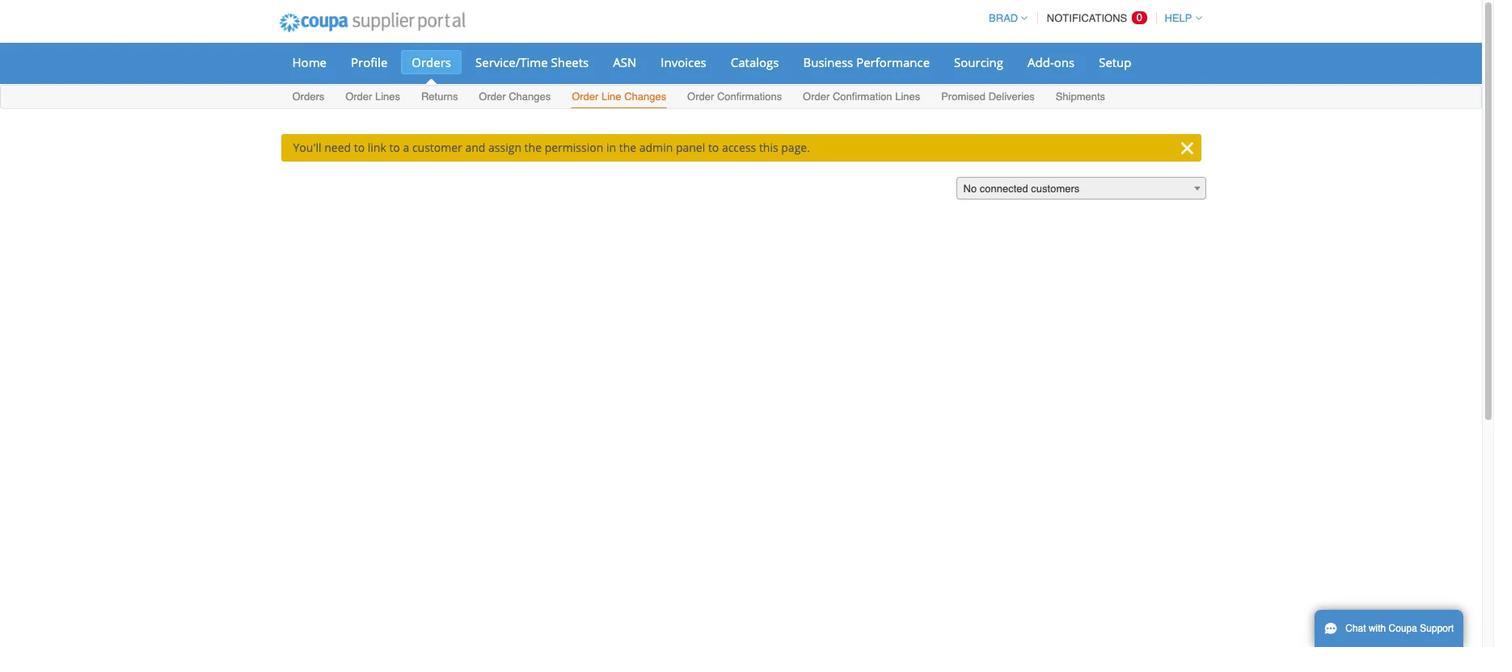 Task type: locate. For each thing, give the bounding box(es) containing it.
asn
[[613, 54, 637, 70]]

assign
[[488, 140, 522, 155]]

1 horizontal spatial to
[[389, 140, 400, 155]]

sourcing
[[954, 54, 1004, 70]]

promised deliveries link
[[941, 87, 1036, 108]]

business performance
[[803, 54, 930, 70]]

lines down performance at the right top of the page
[[895, 91, 920, 103]]

order confirmations link
[[687, 87, 783, 108]]

and
[[465, 140, 486, 155]]

lines down the profile
[[375, 91, 400, 103]]

the right assign
[[525, 140, 542, 155]]

order down service/time
[[479, 91, 506, 103]]

orders up the returns
[[412, 54, 451, 70]]

the
[[525, 140, 542, 155], [619, 140, 637, 155]]

1 horizontal spatial changes
[[624, 91, 667, 103]]

performance
[[856, 54, 930, 70]]

navigation
[[982, 2, 1202, 34]]

orders down home
[[292, 91, 324, 103]]

0 vertical spatial orders link
[[401, 50, 462, 74]]

to right panel
[[708, 140, 719, 155]]

to
[[354, 140, 365, 155], [389, 140, 400, 155], [708, 140, 719, 155]]

3 order from the left
[[572, 91, 599, 103]]

notifications
[[1047, 12, 1128, 24]]

changes
[[509, 91, 551, 103], [624, 91, 667, 103]]

0 horizontal spatial lines
[[375, 91, 400, 103]]

0 horizontal spatial to
[[354, 140, 365, 155]]

order confirmation lines
[[803, 91, 920, 103]]

customers
[[1031, 183, 1080, 195]]

orders link
[[401, 50, 462, 74], [292, 87, 325, 108]]

the right in at the top left of page
[[619, 140, 637, 155]]

1 horizontal spatial orders
[[412, 54, 451, 70]]

2 order from the left
[[479, 91, 506, 103]]

add-ons link
[[1017, 50, 1085, 74]]

orders
[[412, 54, 451, 70], [292, 91, 324, 103]]

navigation containing notifications 0
[[982, 2, 1202, 34]]

order for order lines
[[345, 91, 372, 103]]

sheets
[[551, 54, 589, 70]]

no connected customers
[[964, 183, 1080, 195]]

3 to from the left
[[708, 140, 719, 155]]

changes down service/time sheets link at the top left
[[509, 91, 551, 103]]

shipments link
[[1055, 87, 1106, 108]]

you'll
[[293, 140, 322, 155]]

1 horizontal spatial orders link
[[401, 50, 462, 74]]

5 order from the left
[[803, 91, 830, 103]]

service/time sheets
[[476, 54, 589, 70]]

order down "business"
[[803, 91, 830, 103]]

in
[[606, 140, 616, 155]]

promised deliveries
[[941, 91, 1035, 103]]

order
[[345, 91, 372, 103], [479, 91, 506, 103], [572, 91, 599, 103], [687, 91, 714, 103], [803, 91, 830, 103]]

to left a
[[389, 140, 400, 155]]

order confirmation lines link
[[802, 87, 921, 108]]

profile link
[[340, 50, 398, 74]]

home
[[292, 54, 327, 70]]

deliveries
[[989, 91, 1035, 103]]

order for order line changes
[[572, 91, 599, 103]]

order changes link
[[478, 87, 552, 108]]

support
[[1420, 623, 1454, 635]]

order down invoices
[[687, 91, 714, 103]]

0 horizontal spatial the
[[525, 140, 542, 155]]

1 the from the left
[[525, 140, 542, 155]]

returns link
[[420, 87, 459, 108]]

1 vertical spatial orders
[[292, 91, 324, 103]]

shipments
[[1056, 91, 1105, 103]]

1 horizontal spatial lines
[[895, 91, 920, 103]]

admin
[[639, 140, 673, 155]]

connected
[[980, 183, 1028, 195]]

brad link
[[982, 12, 1028, 24]]

1 vertical spatial orders link
[[292, 87, 325, 108]]

to left link
[[354, 140, 365, 155]]

2 horizontal spatial to
[[708, 140, 719, 155]]

permission
[[545, 140, 604, 155]]

ons
[[1054, 54, 1075, 70]]

1 order from the left
[[345, 91, 372, 103]]

order for order confirmation lines
[[803, 91, 830, 103]]

order left line at the left of page
[[572, 91, 599, 103]]

help
[[1165, 12, 1192, 24]]

1 to from the left
[[354, 140, 365, 155]]

order down profile link
[[345, 91, 372, 103]]

4 order from the left
[[687, 91, 714, 103]]

notifications 0
[[1047, 11, 1143, 24]]

2 lines from the left
[[895, 91, 920, 103]]

lines
[[375, 91, 400, 103], [895, 91, 920, 103]]

1 horizontal spatial the
[[619, 140, 637, 155]]

order for order changes
[[479, 91, 506, 103]]

orders link down home
[[292, 87, 325, 108]]

2 to from the left
[[389, 140, 400, 155]]

No connected customers text field
[[957, 178, 1205, 201]]

catalogs link
[[720, 50, 790, 74]]

changes right line at the left of page
[[624, 91, 667, 103]]

service/time
[[476, 54, 548, 70]]

1 lines from the left
[[375, 91, 400, 103]]

access
[[722, 140, 756, 155]]

0 horizontal spatial changes
[[509, 91, 551, 103]]

orders link up the returns
[[401, 50, 462, 74]]

page.
[[781, 140, 810, 155]]



Task type: vqa. For each thing, say whether or not it's contained in the screenshot.
order confirmations
yes



Task type: describe. For each thing, give the bounding box(es) containing it.
coupa
[[1389, 623, 1418, 635]]

0 horizontal spatial orders link
[[292, 87, 325, 108]]

you'll need to link to a customer and assign the permission in the admin panel to access this page.
[[293, 140, 810, 155]]

promised
[[941, 91, 986, 103]]

No connected customers field
[[956, 177, 1206, 201]]

business performance link
[[793, 50, 941, 74]]

0 vertical spatial orders
[[412, 54, 451, 70]]

order line changes link
[[571, 87, 667, 108]]

business
[[803, 54, 853, 70]]

catalogs
[[731, 54, 779, 70]]

2 changes from the left
[[624, 91, 667, 103]]

coupa supplier portal image
[[268, 2, 476, 43]]

1 changes from the left
[[509, 91, 551, 103]]

chat with coupa support button
[[1315, 611, 1464, 648]]

add-
[[1028, 54, 1054, 70]]

this
[[759, 140, 778, 155]]

setup link
[[1089, 50, 1142, 74]]

order changes
[[479, 91, 551, 103]]

line
[[602, 91, 622, 103]]

chat
[[1346, 623, 1366, 635]]

asn link
[[603, 50, 647, 74]]

invoices link
[[650, 50, 717, 74]]

with
[[1369, 623, 1386, 635]]

returns
[[421, 91, 458, 103]]

brad
[[989, 12, 1018, 24]]

order for order confirmations
[[687, 91, 714, 103]]

order lines
[[345, 91, 400, 103]]

order lines link
[[345, 87, 401, 108]]

customer
[[412, 140, 462, 155]]

order line changes
[[572, 91, 667, 103]]

link
[[368, 140, 386, 155]]

2 the from the left
[[619, 140, 637, 155]]

service/time sheets link
[[465, 50, 599, 74]]

order confirmations
[[687, 91, 782, 103]]

home link
[[282, 50, 337, 74]]

chat with coupa support
[[1346, 623, 1454, 635]]

need
[[324, 140, 351, 155]]

a
[[403, 140, 409, 155]]

profile
[[351, 54, 388, 70]]

sourcing link
[[944, 50, 1014, 74]]

invoices
[[661, 54, 707, 70]]

no
[[964, 183, 977, 195]]

add-ons
[[1028, 54, 1075, 70]]

confirmations
[[717, 91, 782, 103]]

panel
[[676, 140, 705, 155]]

0 horizontal spatial orders
[[292, 91, 324, 103]]

setup
[[1099, 54, 1132, 70]]

0
[[1137, 11, 1143, 23]]

help link
[[1158, 12, 1202, 24]]

confirmation
[[833, 91, 892, 103]]



